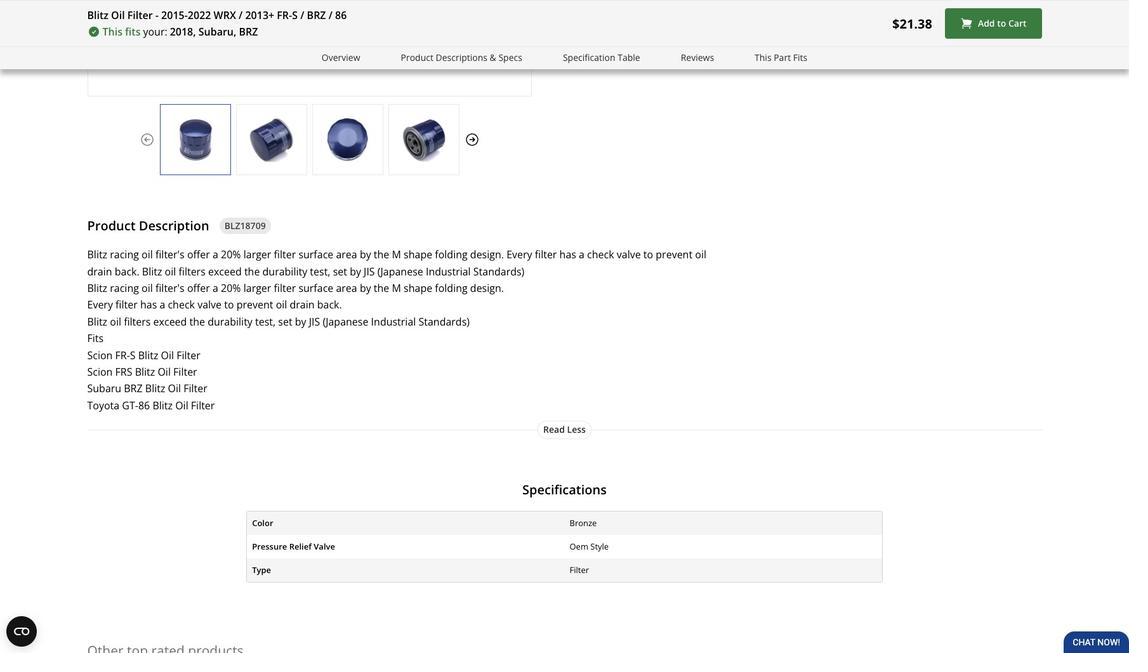 Task type: describe. For each thing, give the bounding box(es) containing it.
&
[[490, 51, 496, 64]]

1 m from the top
[[392, 248, 401, 262]]

2 m from the top
[[392, 281, 401, 295]]

specification
[[563, 51, 616, 64]]

1 horizontal spatial industrial
[[426, 265, 471, 279]]

descriptions
[[436, 51, 488, 64]]

fits
[[125, 25, 141, 39]]

your:
[[143, 25, 167, 39]]

for
[[684, 44, 698, 58]]

brz inside blitz racing oil filter's offer a 20% larger filter surface area by the m shape folding design.   every filter has a check valve to prevent oil drain back.   blitz oil filters exceed the durability test, set by jis (japanese industrial standards) blitz racing oil filter's offer a 20% larger filter surface area by the m shape folding design. every filter has a check valve to prevent oil drain back. blitz oil filters exceed the durability test, set by jis (japanese industrial standards) fits scion fr-s blitz oil filter scion frs blitz oil filter subaru brz blitz oil filter toyota gt-86 blitz oil filter
[[124, 382, 143, 396]]

1 filter's from the top
[[156, 248, 185, 262]]

bronze
[[570, 517, 597, 529]]

0 horizontal spatial jis
[[309, 315, 320, 329]]

specification table link
[[563, 51, 641, 65]]

less
[[567, 424, 586, 436]]

1 horizontal spatial prevent
[[656, 248, 693, 262]]

2 surface from the top
[[299, 281, 334, 295]]

0 horizontal spatial durability
[[208, 315, 253, 329]]

1 vertical spatial industrial
[[371, 315, 416, 329]]

type
[[252, 564, 271, 576]]

to inside button
[[998, 17, 1007, 29]]

-
[[155, 8, 159, 22]]

2 area from the top
[[336, 281, 357, 295]]

part
[[727, 27, 746, 41]]

pressure
[[252, 541, 287, 552]]

fits inside "link"
[[794, 51, 808, 64]]

2 filter's from the top
[[156, 281, 185, 295]]

subaru,
[[199, 25, 236, 39]]

part
[[774, 51, 791, 64]]

pressure relief valve
[[252, 541, 335, 552]]

additional
[[700, 44, 748, 58]]

1 horizontal spatial exceed
[[208, 265, 242, 279]]

0 horizontal spatial filters
[[124, 315, 151, 329]]

1 vertical spatial drain
[[290, 298, 315, 312]]

overview link
[[322, 51, 360, 65]]

0 horizontal spatial test,
[[255, 315, 276, 329]]

blitz oil filter - 2015-2022 wrx / 2013+ fr-s / brz / 86
[[87, 8, 347, 22]]

0 vertical spatial jis
[[364, 265, 375, 279]]

specs
[[499, 51, 523, 64]]

0 vertical spatial brz
[[307, 8, 326, 22]]

fr- inside blitz racing oil filter's offer a 20% larger filter surface area by the m shape folding design.   every filter has a check valve to prevent oil drain back.   blitz oil filters exceed the durability test, set by jis (japanese industrial standards) blitz racing oil filter's offer a 20% larger filter surface area by the m shape folding design. every filter has a check valve to prevent oil drain back. blitz oil filters exceed the durability test, set by jis (japanese industrial standards) fits scion fr-s blitz oil filter scion frs blitz oil filter subaru brz blitz oil filter toyota gt-86 blitz oil filter
[[115, 348, 130, 362]]

product for product description
[[87, 217, 136, 234]]

is
[[749, 27, 756, 41]]

read less
[[544, 424, 586, 436]]

valve
[[314, 541, 335, 552]]

1 vertical spatial set
[[278, 315, 293, 329]]

2 vertical spatial to
[[224, 298, 234, 312]]

0 vertical spatial standards)
[[474, 265, 525, 279]]

subaru
[[87, 382, 121, 396]]

details.
[[750, 44, 784, 58]]

1 vertical spatial brz
[[239, 25, 258, 39]]

toyota
[[87, 399, 119, 413]]

1 design. from the top
[[470, 248, 504, 262]]

go to right image image
[[465, 132, 480, 147]]

1 vertical spatial every
[[87, 298, 113, 312]]

0 vertical spatial durability
[[263, 265, 307, 279]]

1 scion from the top
[[87, 348, 113, 362]]

3 / from the left
[[329, 8, 333, 22]]

0 horizontal spatial drain
[[87, 265, 112, 279]]

this for part
[[705, 27, 724, 41]]

add to cart
[[979, 17, 1027, 29]]

$21.38
[[893, 15, 933, 32]]

description
[[139, 217, 209, 234]]

this part is new and carries a full manufacturer warranty. see manufacturer's website for additional details.
[[570, 27, 995, 58]]

1 shape from the top
[[404, 248, 433, 262]]

2 folding from the top
[[435, 281, 468, 295]]

2 design. from the top
[[470, 281, 504, 295]]

website
[[645, 44, 681, 58]]

manufacturer
[[862, 27, 928, 41]]

open widget image
[[6, 617, 37, 647]]

2 / from the left
[[300, 8, 304, 22]]

product description
[[87, 217, 209, 234]]

and
[[781, 27, 799, 41]]

1 / from the left
[[239, 8, 243, 22]]

2 offer from the top
[[187, 281, 210, 295]]

3 blz18709 blitz oil filter - 2015-2018 wrx / 2013+ ft86, image from the left
[[313, 117, 383, 162]]

table
[[618, 51, 641, 64]]

1 horizontal spatial (japanese
[[378, 265, 423, 279]]

oem
[[570, 541, 589, 552]]

manufacturer's
[[570, 44, 642, 58]]

1 area from the top
[[336, 248, 357, 262]]

1 vertical spatial check
[[168, 298, 195, 312]]

this part fits
[[755, 51, 808, 64]]

specification table
[[563, 51, 641, 64]]

style
[[591, 541, 609, 552]]

0 horizontal spatial standards)
[[419, 315, 470, 329]]

oem style
[[570, 541, 609, 552]]

0 horizontal spatial has
[[140, 298, 157, 312]]

frs
[[115, 365, 132, 379]]

see
[[978, 27, 995, 41]]

add to cart button
[[945, 8, 1042, 39]]

fits inside blitz racing oil filter's offer a 20% larger filter surface area by the m shape folding design.   every filter has a check valve to prevent oil drain back.   blitz oil filters exceed the durability test, set by jis (japanese industrial standards) blitz racing oil filter's offer a 20% larger filter surface area by the m shape folding design. every filter has a check valve to prevent oil drain back. blitz oil filters exceed the durability test, set by jis (japanese industrial standards) fits scion fr-s blitz oil filter scion frs blitz oil filter subaru brz blitz oil filter toyota gt-86 blitz oil filter
[[87, 332, 104, 346]]

1 horizontal spatial set
[[333, 265, 347, 279]]

0 vertical spatial s
[[292, 8, 298, 22]]

this part fits link
[[755, 51, 808, 65]]



Task type: locate. For each thing, give the bounding box(es) containing it.
1 vertical spatial exceed
[[153, 315, 187, 329]]

fits up subaru
[[87, 332, 104, 346]]

m
[[392, 248, 401, 262], [392, 281, 401, 295]]

1 vertical spatial shape
[[404, 281, 433, 295]]

0 horizontal spatial s
[[130, 348, 136, 362]]

product inside "link"
[[401, 51, 434, 64]]

this inside this part is new and carries a full manufacturer warranty. see manufacturer's website for additional details.
[[705, 27, 724, 41]]

0 horizontal spatial prevent
[[237, 298, 273, 312]]

filters up frs
[[124, 315, 151, 329]]

1 vertical spatial standards)
[[419, 315, 470, 329]]

(japanese
[[378, 265, 423, 279], [323, 315, 369, 329]]

2018,
[[170, 25, 196, 39]]

2022
[[188, 8, 211, 22]]

this fits your: 2018, subaru, brz
[[103, 25, 258, 39]]

2 20% from the top
[[221, 281, 241, 295]]

cart
[[1009, 17, 1027, 29]]

filters down description
[[179, 265, 206, 279]]

racing
[[110, 248, 139, 262], [110, 281, 139, 295]]

1 offer from the top
[[187, 248, 210, 262]]

0 vertical spatial 86
[[335, 8, 347, 22]]

wrx
[[214, 8, 236, 22]]

1 horizontal spatial has
[[560, 248, 577, 262]]

filter's
[[156, 248, 185, 262], [156, 281, 185, 295]]

check
[[587, 248, 614, 262], [168, 298, 195, 312]]

0 vertical spatial offer
[[187, 248, 210, 262]]

/
[[239, 8, 243, 22], [300, 8, 304, 22], [329, 8, 333, 22]]

folding
[[435, 248, 468, 262], [435, 281, 468, 295]]

0 horizontal spatial to
[[224, 298, 234, 312]]

0 vertical spatial valve
[[617, 248, 641, 262]]

carries
[[802, 27, 834, 41]]

1 folding from the top
[[435, 248, 468, 262]]

0 horizontal spatial fits
[[87, 332, 104, 346]]

s inside blitz racing oil filter's offer a 20% larger filter surface area by the m shape folding design.   every filter has a check valve to prevent oil drain back.   blitz oil filters exceed the durability test, set by jis (japanese industrial standards) blitz racing oil filter's offer a 20% larger filter surface area by the m shape folding design. every filter has a check valve to prevent oil drain back. blitz oil filters exceed the durability test, set by jis (japanese industrial standards) fits scion fr-s blitz oil filter scion frs blitz oil filter subaru brz blitz oil filter toyota gt-86 blitz oil filter
[[130, 348, 136, 362]]

larger
[[244, 248, 271, 262], [244, 281, 271, 295]]

a
[[837, 27, 842, 41], [213, 248, 218, 262], [579, 248, 585, 262], [213, 281, 218, 295], [160, 298, 165, 312]]

1 horizontal spatial brz
[[239, 25, 258, 39]]

0 horizontal spatial set
[[278, 315, 293, 329]]

2 shape from the top
[[404, 281, 433, 295]]

1 horizontal spatial this
[[705, 27, 724, 41]]

0 vertical spatial filter's
[[156, 248, 185, 262]]

fits right part
[[794, 51, 808, 64]]

set
[[333, 265, 347, 279], [278, 315, 293, 329]]

1 vertical spatial folding
[[435, 281, 468, 295]]

0 vertical spatial filters
[[179, 265, 206, 279]]

/ right 2013+
[[300, 8, 304, 22]]

filters
[[179, 265, 206, 279], [124, 315, 151, 329]]

0 horizontal spatial back.
[[115, 265, 140, 279]]

1 horizontal spatial durability
[[263, 265, 307, 279]]

0 vertical spatial surface
[[299, 248, 334, 262]]

1 horizontal spatial drain
[[290, 298, 315, 312]]

0 horizontal spatial /
[[239, 8, 243, 22]]

test,
[[310, 265, 331, 279], [255, 315, 276, 329]]

1 horizontal spatial valve
[[617, 248, 641, 262]]

0 vertical spatial product
[[401, 51, 434, 64]]

a inside this part is new and carries a full manufacturer warranty. see manufacturer's website for additional details.
[[837, 27, 842, 41]]

1 vertical spatial product
[[87, 217, 136, 234]]

0 vertical spatial drain
[[87, 265, 112, 279]]

this for part
[[755, 51, 772, 64]]

1 horizontal spatial product
[[401, 51, 434, 64]]

1 vertical spatial test,
[[255, 315, 276, 329]]

1 vertical spatial filter's
[[156, 281, 185, 295]]

valve
[[617, 248, 641, 262], [198, 298, 222, 312]]

0 vertical spatial m
[[392, 248, 401, 262]]

fr- right 2013+
[[277, 8, 292, 22]]

1 horizontal spatial /
[[300, 8, 304, 22]]

2 horizontal spatial to
[[998, 17, 1007, 29]]

to
[[998, 17, 1007, 29], [644, 248, 654, 262], [224, 298, 234, 312]]

1 horizontal spatial test,
[[310, 265, 331, 279]]

0 vertical spatial larger
[[244, 248, 271, 262]]

0 vertical spatial has
[[560, 248, 577, 262]]

1 horizontal spatial fr-
[[277, 8, 292, 22]]

1 vertical spatial fr-
[[115, 348, 130, 362]]

reviews link
[[681, 51, 714, 65]]

2015-
[[161, 8, 188, 22]]

area
[[336, 248, 357, 262], [336, 281, 357, 295]]

0 horizontal spatial valve
[[198, 298, 222, 312]]

brz up gt-
[[124, 382, 143, 396]]

1 vertical spatial racing
[[110, 281, 139, 295]]

brz
[[307, 8, 326, 22], [239, 25, 258, 39], [124, 382, 143, 396]]

back.
[[115, 265, 140, 279], [317, 298, 342, 312]]

0 vertical spatial to
[[998, 17, 1007, 29]]

product left description
[[87, 217, 136, 234]]

0 horizontal spatial (japanese
[[323, 315, 369, 329]]

every
[[507, 248, 533, 262], [87, 298, 113, 312]]

1 horizontal spatial 86
[[335, 8, 347, 22]]

add
[[979, 17, 995, 29]]

new
[[759, 27, 779, 41]]

1 vertical spatial surface
[[299, 281, 334, 295]]

1 vertical spatial to
[[644, 248, 654, 262]]

0 vertical spatial test,
[[310, 265, 331, 279]]

blitz
[[87, 8, 109, 22], [87, 248, 107, 262], [142, 265, 162, 279], [87, 281, 107, 295], [87, 315, 107, 329], [138, 348, 158, 362], [135, 365, 155, 379], [145, 382, 165, 396], [153, 399, 173, 413]]

0 horizontal spatial this
[[103, 25, 123, 39]]

s up frs
[[130, 348, 136, 362]]

full
[[845, 27, 860, 41]]

1 horizontal spatial check
[[587, 248, 614, 262]]

2 scion from the top
[[87, 365, 113, 379]]

1 vertical spatial m
[[392, 281, 401, 295]]

drain
[[87, 265, 112, 279], [290, 298, 315, 312]]

1 20% from the top
[[221, 248, 241, 262]]

1 vertical spatial jis
[[309, 315, 320, 329]]

2 larger from the top
[[244, 281, 271, 295]]

1 vertical spatial filters
[[124, 315, 151, 329]]

s right 2013+
[[292, 8, 298, 22]]

color
[[252, 517, 273, 529]]

0 vertical spatial prevent
[[656, 248, 693, 262]]

jis
[[364, 265, 375, 279], [309, 315, 320, 329]]

0 vertical spatial fr-
[[277, 8, 292, 22]]

4 blz18709 blitz oil filter - 2015-2018 wrx / 2013+ ft86, image from the left
[[389, 117, 459, 162]]

relief
[[289, 541, 312, 552]]

gt-
[[122, 399, 138, 413]]

this up additional
[[705, 27, 724, 41]]

1 horizontal spatial back.
[[317, 298, 342, 312]]

1 blz18709 blitz oil filter - 2015-2018 wrx / 2013+ ft86, image from the left
[[160, 117, 230, 162]]

/ right wrx on the left top
[[239, 8, 243, 22]]

86 inside blitz racing oil filter's offer a 20% larger filter surface area by the m shape folding design.   every filter has a check valve to prevent oil drain back.   blitz oil filters exceed the durability test, set by jis (japanese industrial standards) blitz racing oil filter's offer a 20% larger filter surface area by the m shape folding design. every filter has a check valve to prevent oil drain back. blitz oil filters exceed the durability test, set by jis (japanese industrial standards) fits scion fr-s blitz oil filter scion frs blitz oil filter subaru brz blitz oil filter toyota gt-86 blitz oil filter
[[138, 399, 150, 413]]

blitz racing oil filter's offer a 20% larger filter surface area by the m shape folding design.   every filter has a check valve to prevent oil drain back.   blitz oil filters exceed the durability test, set by jis (japanese industrial standards) blitz racing oil filter's offer a 20% larger filter surface area by the m shape folding design. every filter has a check valve to prevent oil drain back. blitz oil filters exceed the durability test, set by jis (japanese industrial standards) fits scion fr-s blitz oil filter scion frs blitz oil filter subaru brz blitz oil filter toyota gt-86 blitz oil filter
[[87, 248, 707, 413]]

blz18709
[[225, 219, 266, 232]]

2 blz18709 blitz oil filter - 2015-2018 wrx / 2013+ ft86, image from the left
[[237, 117, 306, 162]]

0 vertical spatial design.
[[470, 248, 504, 262]]

/ up overview
[[329, 8, 333, 22]]

read
[[544, 424, 565, 436]]

the
[[374, 248, 389, 262], [244, 265, 260, 279], [374, 281, 389, 295], [190, 315, 205, 329]]

by
[[360, 248, 371, 262], [350, 265, 361, 279], [360, 281, 371, 295], [295, 315, 306, 329]]

1 vertical spatial prevent
[[237, 298, 273, 312]]

exceed
[[208, 265, 242, 279], [153, 315, 187, 329]]

prevent
[[656, 248, 693, 262], [237, 298, 273, 312]]

1 vertical spatial design.
[[470, 281, 504, 295]]

fits
[[794, 51, 808, 64], [87, 332, 104, 346]]

this inside "link"
[[755, 51, 772, 64]]

standards)
[[474, 265, 525, 279], [419, 315, 470, 329]]

industrial
[[426, 265, 471, 279], [371, 315, 416, 329]]

2 horizontal spatial this
[[755, 51, 772, 64]]

oil
[[111, 8, 125, 22], [161, 348, 174, 362], [158, 365, 171, 379], [168, 382, 181, 396], [175, 399, 188, 413]]

2 racing from the top
[[110, 281, 139, 295]]

filter
[[274, 248, 296, 262], [535, 248, 557, 262], [274, 281, 296, 295], [116, 298, 138, 312]]

0 vertical spatial folding
[[435, 248, 468, 262]]

this left part
[[755, 51, 772, 64]]

1 vertical spatial valve
[[198, 298, 222, 312]]

durability
[[263, 265, 307, 279], [208, 315, 253, 329]]

product descriptions & specs link
[[401, 51, 523, 65]]

this for fits
[[103, 25, 123, 39]]

1 vertical spatial s
[[130, 348, 136, 362]]

filter
[[127, 8, 153, 22], [177, 348, 201, 362], [173, 365, 197, 379], [184, 382, 208, 396], [191, 399, 215, 413], [570, 564, 589, 576]]

fr-
[[277, 8, 292, 22], [115, 348, 130, 362]]

20%
[[221, 248, 241, 262], [221, 281, 241, 295]]

0 horizontal spatial 86
[[138, 399, 150, 413]]

0 vertical spatial fits
[[794, 51, 808, 64]]

2013+
[[245, 8, 274, 22]]

1 vertical spatial scion
[[87, 365, 113, 379]]

scion
[[87, 348, 113, 362], [87, 365, 113, 379]]

1 vertical spatial offer
[[187, 281, 210, 295]]

reviews
[[681, 51, 714, 64]]

overview
[[322, 51, 360, 64]]

0 vertical spatial exceed
[[208, 265, 242, 279]]

1 vertical spatial 20%
[[221, 281, 241, 295]]

0 vertical spatial 20%
[[221, 248, 241, 262]]

0 vertical spatial check
[[587, 248, 614, 262]]

warranty.
[[930, 27, 975, 41]]

1 racing from the top
[[110, 248, 139, 262]]

1 larger from the top
[[244, 248, 271, 262]]

offer
[[187, 248, 210, 262], [187, 281, 210, 295]]

0 horizontal spatial fr-
[[115, 348, 130, 362]]

1 horizontal spatial fits
[[794, 51, 808, 64]]

specifications
[[523, 481, 607, 499]]

0 horizontal spatial every
[[87, 298, 113, 312]]

1 horizontal spatial to
[[644, 248, 654, 262]]

blz18709 blitz oil filter - 2015-2018 wrx / 2013+ ft86, image
[[160, 117, 230, 162], [237, 117, 306, 162], [313, 117, 383, 162], [389, 117, 459, 162]]

product descriptions & specs
[[401, 51, 523, 64]]

shape
[[404, 248, 433, 262], [404, 281, 433, 295]]

1 horizontal spatial every
[[507, 248, 533, 262]]

86 right the toyota
[[138, 399, 150, 413]]

1 surface from the top
[[299, 248, 334, 262]]

86
[[335, 8, 347, 22], [138, 399, 150, 413]]

brz up overview
[[307, 8, 326, 22]]

0 vertical spatial back.
[[115, 265, 140, 279]]

this left the fits
[[103, 25, 123, 39]]

2 vertical spatial brz
[[124, 382, 143, 396]]

1 vertical spatial (japanese
[[323, 315, 369, 329]]

0 vertical spatial racing
[[110, 248, 139, 262]]

product for product descriptions & specs
[[401, 51, 434, 64]]

fr- up frs
[[115, 348, 130, 362]]

brz down 2013+
[[239, 25, 258, 39]]

oil
[[142, 248, 153, 262], [696, 248, 707, 262], [165, 265, 176, 279], [142, 281, 153, 295], [276, 298, 287, 312], [110, 315, 121, 329]]

0 horizontal spatial check
[[168, 298, 195, 312]]

has
[[560, 248, 577, 262], [140, 298, 157, 312]]

0 horizontal spatial exceed
[[153, 315, 187, 329]]

1 horizontal spatial jis
[[364, 265, 375, 279]]

0 vertical spatial area
[[336, 248, 357, 262]]

product left descriptions
[[401, 51, 434, 64]]

86 up overview
[[335, 8, 347, 22]]

1 horizontal spatial s
[[292, 8, 298, 22]]



Task type: vqa. For each thing, say whether or not it's contained in the screenshot.


